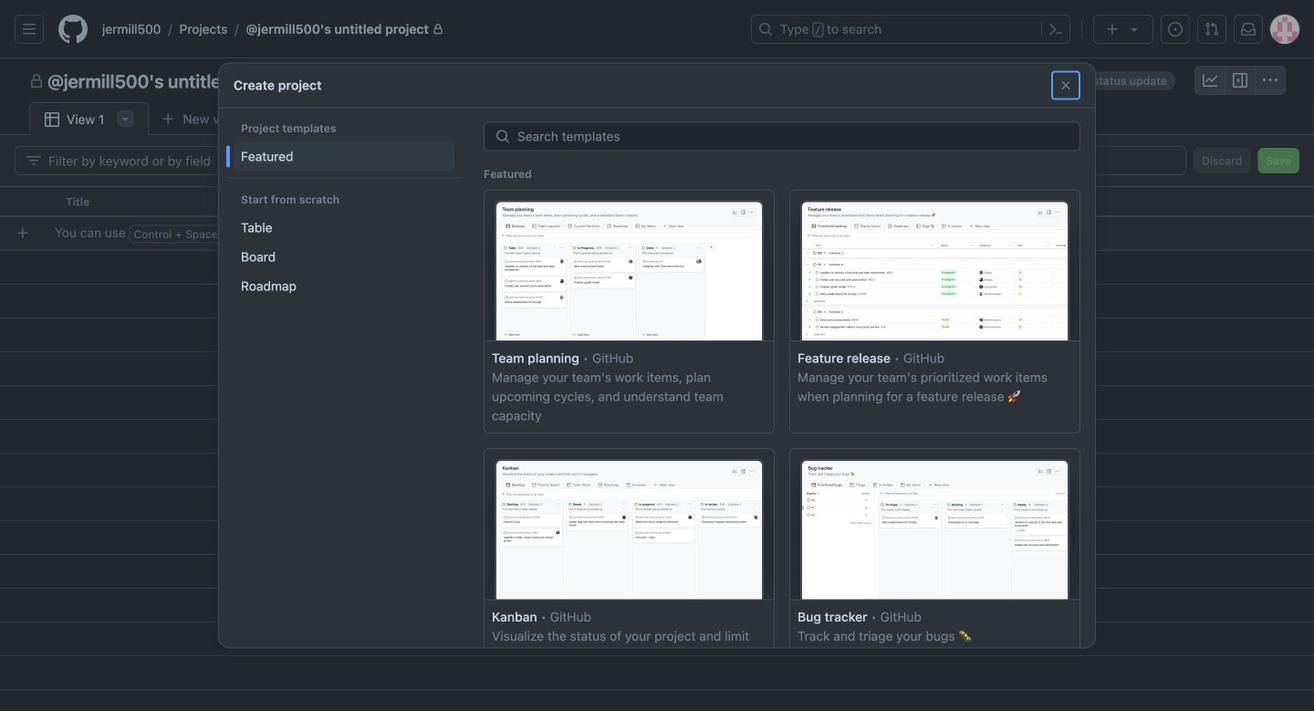 Task type: locate. For each thing, give the bounding box(es) containing it.
title column options image
[[617, 194, 632, 209]]

1 horizontal spatial sc 9kayk9 0 image
[[1263, 73, 1278, 88]]

tab list
[[29, 102, 281, 136]]

view filters region
[[15, 146, 1300, 175]]

grid
[[0, 186, 1314, 711]]

1 sc 9kayk9 0 image from the left
[[1203, 73, 1218, 88]]

0 horizontal spatial sc 9kayk9 0 image
[[1203, 73, 1218, 88]]

region
[[0, 0, 1314, 711]]

issue opened image
[[1168, 22, 1183, 37]]

sc 9kayk9 0 image
[[1203, 73, 1218, 88], [1263, 73, 1278, 88]]

row
[[0, 186, 1314, 217], [7, 216, 1314, 250]]

tab panel
[[0, 135, 1314, 711]]

lock image
[[433, 24, 444, 35]]

search image
[[496, 129, 510, 144]]

notifications image
[[1241, 22, 1256, 37]]

dialog
[[219, 63, 1095, 711]]

cell
[[0, 186, 55, 217]]

sc 9kayk9 0 image
[[1233, 73, 1248, 88], [29, 74, 44, 89], [1059, 78, 1073, 93], [45, 112, 59, 127], [26, 153, 41, 168]]

list
[[95, 15, 740, 44]]

git pull request image
[[1205, 22, 1219, 37]]

command palette image
[[1049, 22, 1063, 37]]

view options for view 1 image
[[118, 111, 133, 126]]

row down view filters region
[[0, 186, 1314, 217]]

2 sc 9kayk9 0 image from the left
[[1263, 73, 1278, 88]]



Task type: vqa. For each thing, say whether or not it's contained in the screenshot.
the right HOMEPAGE icon
no



Task type: describe. For each thing, give the bounding box(es) containing it.
add field image
[[1029, 194, 1043, 208]]

create new item or add existing item image
[[16, 226, 30, 241]]

Search templates text field
[[518, 123, 1080, 150]]

triangle down image
[[1127, 22, 1142, 37]]

sc 9kayk9 0 image inside view filters region
[[26, 153, 41, 168]]

status column options image
[[982, 194, 997, 209]]

assignees column options image
[[800, 194, 814, 209]]

homepage image
[[58, 15, 88, 44]]

plus image
[[1105, 22, 1120, 37]]

project navigation
[[0, 58, 1314, 102]]

row down title column options icon on the top left of the page
[[7, 216, 1314, 250]]



